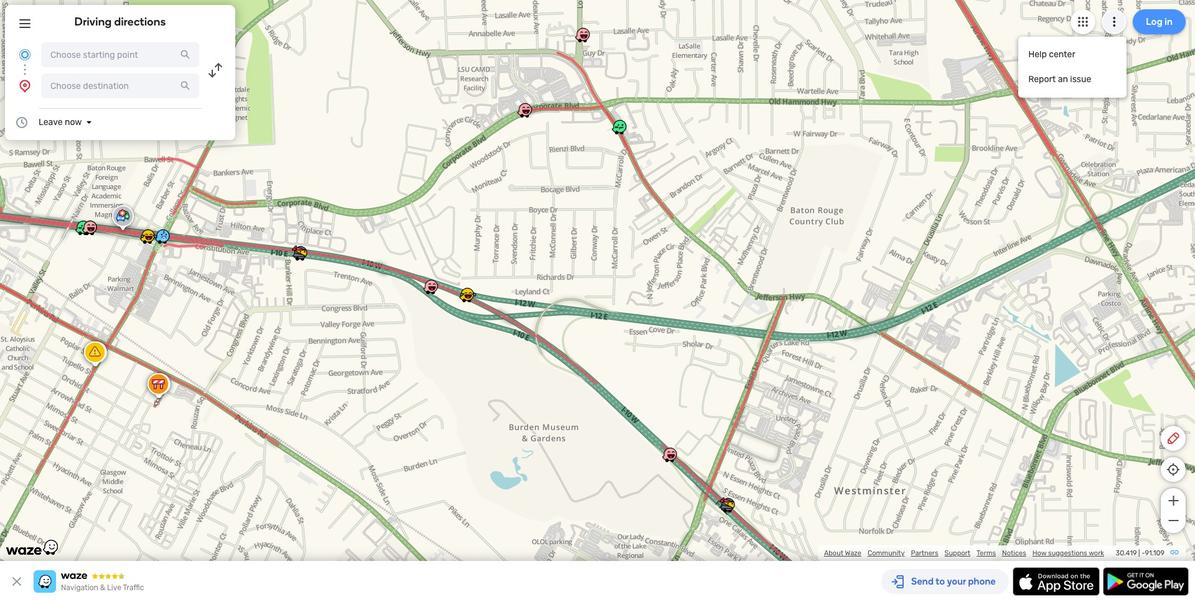 Task type: locate. For each thing, give the bounding box(es) containing it.
work
[[1089, 550, 1105, 558]]

partners link
[[911, 550, 939, 558]]

91.109
[[1146, 550, 1165, 558]]

notices link
[[1003, 550, 1027, 558]]

about
[[825, 550, 844, 558]]

|
[[1139, 550, 1141, 558]]

zoom out image
[[1166, 514, 1182, 529]]

Choose destination text field
[[41, 73, 199, 98]]

driving
[[74, 15, 112, 29]]

pencil image
[[1166, 432, 1181, 447]]

now
[[65, 117, 82, 128]]

-
[[1142, 550, 1146, 558]]

current location image
[[17, 47, 32, 62]]

live
[[107, 584, 121, 593]]

support
[[945, 550, 971, 558]]

link image
[[1170, 548, 1180, 558]]

partners
[[911, 550, 939, 558]]

about waze link
[[825, 550, 862, 558]]

community link
[[868, 550, 905, 558]]

how suggestions work link
[[1033, 550, 1105, 558]]

traffic
[[123, 584, 144, 593]]

leave now
[[39, 117, 82, 128]]

&
[[100, 584, 105, 593]]

clock image
[[14, 115, 29, 130]]

zoom in image
[[1166, 494, 1182, 509]]



Task type: vqa. For each thing, say whether or not it's contained in the screenshot.
About Waze 'link'
yes



Task type: describe. For each thing, give the bounding box(es) containing it.
terms
[[977, 550, 996, 558]]

directions
[[114, 15, 166, 29]]

30.419
[[1116, 550, 1137, 558]]

navigation
[[61, 584, 98, 593]]

notices
[[1003, 550, 1027, 558]]

support link
[[945, 550, 971, 558]]

30.419 | -91.109
[[1116, 550, 1165, 558]]

suggestions
[[1049, 550, 1088, 558]]

terms link
[[977, 550, 996, 558]]

leave
[[39, 117, 63, 128]]

x image
[[9, 575, 24, 590]]

about waze community partners support terms notices how suggestions work
[[825, 550, 1105, 558]]

location image
[[17, 78, 32, 93]]

Choose starting point text field
[[41, 42, 199, 67]]

navigation & live traffic
[[61, 584, 144, 593]]

driving directions
[[74, 15, 166, 29]]

waze
[[845, 550, 862, 558]]

how
[[1033, 550, 1047, 558]]

community
[[868, 550, 905, 558]]



